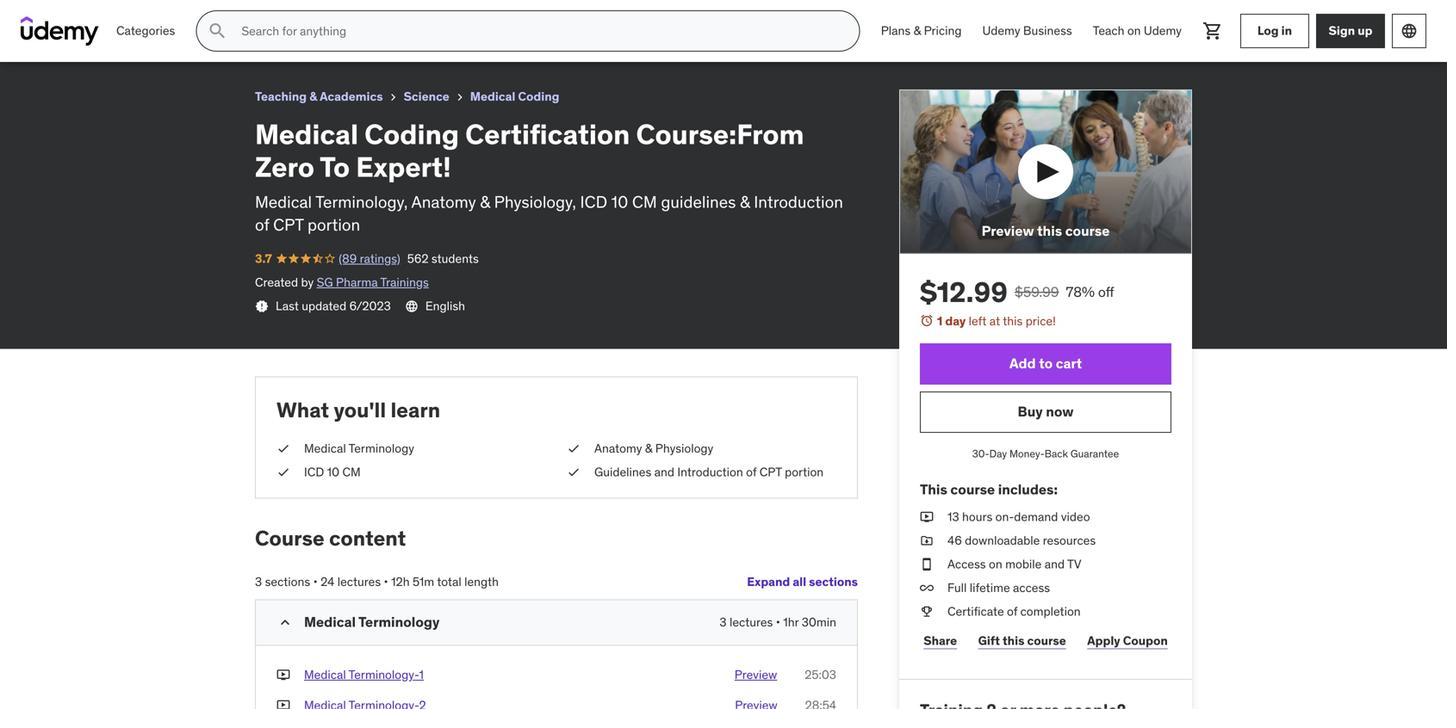Task type: locate. For each thing, give the bounding box(es) containing it.
small image
[[277, 615, 294, 632]]

1 vertical spatial ratings)
[[360, 251, 400, 266]]

on for teach
[[1128, 23, 1141, 39]]

updated
[[302, 298, 347, 314]]

10 up course content
[[327, 465, 340, 480]]

to for medical coding certification course:from zero to expert!
[[324, 7, 339, 25]]

of
[[255, 215, 269, 235], [746, 465, 757, 480], [1007, 605, 1018, 620]]

1 vertical spatial of
[[746, 465, 757, 480]]

0 horizontal spatial 1
[[419, 668, 424, 683]]

0 horizontal spatial (89 ratings)
[[51, 30, 113, 46]]

terminology down you'll
[[349, 441, 414, 456]]

certification
[[119, 7, 201, 25], [465, 117, 630, 151]]

1 horizontal spatial 562 students
[[407, 251, 479, 266]]

1 horizontal spatial coding
[[365, 117, 459, 151]]

cart
[[1056, 355, 1082, 373]]

0 horizontal spatial preview
[[735, 668, 777, 683]]

expert! up academics
[[342, 7, 390, 25]]

and
[[654, 465, 675, 480], [1045, 557, 1065, 573]]

teaching & academics
[[255, 89, 383, 104]]

• left 12h 51m
[[384, 575, 388, 590]]

• left the 1hr
[[776, 615, 780, 631]]

and down anatomy & physiology
[[654, 465, 675, 480]]

coding down science link at the left of the page
[[365, 117, 459, 151]]

resources
[[1043, 533, 1096, 549]]

0 horizontal spatial anatomy
[[411, 192, 476, 212]]

certification left "submit search" image
[[119, 7, 201, 25]]

udemy left "business" on the right of the page
[[983, 23, 1021, 39]]

& right the plans
[[914, 23, 921, 39]]

day
[[945, 313, 966, 329]]

1 horizontal spatial introduction
[[754, 192, 843, 212]]

teach
[[1093, 23, 1125, 39]]

certification for medical coding certification course:from zero to expert! medical terminology, anatomy & physiology, icd 10 cm guidelines & introduction of cpt portion
[[465, 117, 630, 151]]

0 horizontal spatial coding
[[69, 7, 116, 25]]

1 vertical spatial icd
[[304, 465, 324, 480]]

1
[[937, 313, 943, 329], [419, 668, 424, 683]]

xsmall image for full
[[920, 580, 934, 597]]

to inside medical coding certification course:from zero to expert! medical terminology, anatomy & physiology, icd 10 cm guidelines & introduction of cpt portion
[[320, 150, 350, 185]]

1 horizontal spatial 10
[[611, 192, 628, 212]]

anatomy right terminology,
[[411, 192, 476, 212]]

& for anatomy
[[645, 441, 653, 456]]

length
[[464, 575, 499, 590]]

certificate of completion
[[948, 605, 1081, 620]]

0 horizontal spatial lectures
[[337, 575, 381, 590]]

anatomy
[[411, 192, 476, 212], [594, 441, 642, 456]]

log in
[[1258, 23, 1292, 38]]

sections
[[809, 575, 858, 590], [265, 575, 310, 590]]

1 horizontal spatial ratings)
[[360, 251, 400, 266]]

1 vertical spatial anatomy
[[594, 441, 642, 456]]

medical terminology up icd 10 cm
[[304, 441, 414, 456]]

coding
[[69, 7, 116, 25], [518, 89, 560, 104], [365, 117, 459, 151]]

xsmall image left 13
[[920, 509, 934, 526]]

xsmall image up share
[[920, 604, 934, 621]]

3 down course
[[255, 575, 262, 590]]

coding inside medical coding certification course:from zero to expert! medical terminology, anatomy & physiology, icd 10 cm guidelines & introduction of cpt portion
[[365, 117, 459, 151]]

• left 24
[[313, 575, 318, 590]]

& up guidelines
[[645, 441, 653, 456]]

this for preview
[[1037, 222, 1062, 240]]

medical terminology
[[304, 441, 414, 456], [304, 614, 440, 631]]

1 horizontal spatial anatomy
[[594, 441, 642, 456]]

by
[[301, 275, 314, 290]]

gift this course link
[[975, 624, 1070, 659]]

3 left the 1hr
[[720, 615, 727, 631]]

2 medical terminology from the top
[[304, 614, 440, 631]]

0 vertical spatial lectures
[[337, 575, 381, 590]]

coding left categories
[[69, 7, 116, 25]]

science link
[[404, 86, 450, 108]]

expand
[[747, 575, 790, 590]]

xsmall image down what
[[277, 441, 290, 457]]

0 vertical spatial introduction
[[754, 192, 843, 212]]

add to cart
[[1010, 355, 1082, 373]]

1 vertical spatial medical terminology
[[304, 614, 440, 631]]

& for plans
[[914, 23, 921, 39]]

to up terminology,
[[320, 150, 350, 185]]

sign up
[[1329, 23, 1373, 38]]

0 vertical spatial certification
[[119, 7, 201, 25]]

0 vertical spatial 562 students
[[120, 30, 191, 46]]

Search for anything text field
[[238, 16, 839, 46]]

alarm image
[[920, 314, 934, 328]]

expand all sections
[[747, 575, 858, 590]]

1 horizontal spatial 3
[[720, 615, 727, 631]]

& right teaching
[[309, 89, 317, 104]]

full
[[948, 581, 967, 596]]

1 horizontal spatial 3.7
[[255, 251, 272, 266]]

terminology,
[[315, 192, 408, 212]]

xsmall image right science link at the left of the page
[[453, 90, 467, 104]]

expert! for medical coding certification course:from zero to expert! medical terminology, anatomy & physiology, icd 10 cm guidelines & introduction of cpt portion
[[356, 150, 451, 185]]

expert! inside medical coding certification course:from zero to expert! medical terminology, anatomy & physiology, icd 10 cm guidelines & introduction of cpt portion
[[356, 150, 451, 185]]

course up hours
[[951, 481, 995, 499]]

1 horizontal spatial preview
[[982, 222, 1034, 240]]

teach on udemy link
[[1083, 10, 1192, 52]]

and left tv
[[1045, 557, 1065, 573]]

xsmall image left 46
[[920, 533, 934, 550]]

zero for medical coding certification course:from zero to expert!
[[292, 7, 321, 25]]

2 horizontal spatial coding
[[518, 89, 560, 104]]

lectures left the 1hr
[[730, 615, 773, 631]]

medical terminology-1 button
[[304, 667, 424, 684]]

expert! up terminology,
[[356, 150, 451, 185]]

certificate
[[948, 605, 1004, 620]]

udemy left the shopping cart with 0 items icon
[[1144, 23, 1182, 39]]

xsmall image for icd
[[277, 464, 290, 481]]

0 vertical spatial course:from
[[204, 7, 288, 25]]

0 horizontal spatial 562
[[120, 30, 141, 46]]

1 vertical spatial to
[[320, 150, 350, 185]]

0 horizontal spatial •
[[313, 575, 318, 590]]

cm
[[632, 192, 657, 212], [342, 465, 361, 480]]

preview up $12.99 $59.99 78% off
[[982, 222, 1034, 240]]

of inside medical coding certification course:from zero to expert! medical terminology, anatomy & physiology, icd 10 cm guidelines & introduction of cpt portion
[[255, 215, 269, 235]]

0 vertical spatial zero
[[292, 7, 321, 25]]

course up 78%
[[1065, 222, 1110, 240]]

cm left the guidelines
[[632, 192, 657, 212]]

0 vertical spatial on
[[1128, 23, 1141, 39]]

0 horizontal spatial 3
[[255, 575, 262, 590]]

lectures right 24
[[337, 575, 381, 590]]

this right the at
[[1003, 313, 1023, 329]]

1 vertical spatial preview
[[735, 668, 777, 683]]

students up english
[[432, 251, 479, 266]]

zero
[[292, 7, 321, 25], [255, 150, 314, 185]]

xsmall image for 46 downloadable resources
[[920, 533, 934, 550]]

0 vertical spatial this
[[1037, 222, 1062, 240]]

course:from inside medical coding certification course:from zero to expert! medical terminology, anatomy & physiology, icd 10 cm guidelines & introduction of cpt portion
[[636, 117, 804, 151]]

this right gift on the bottom right of the page
[[1003, 634, 1025, 649]]

cm down what you'll learn
[[342, 465, 361, 480]]

0 horizontal spatial course:from
[[204, 7, 288, 25]]

562 students
[[120, 30, 191, 46], [407, 251, 479, 266]]

zero down teaching
[[255, 150, 314, 185]]

1 vertical spatial 10
[[327, 465, 340, 480]]

0 vertical spatial students
[[144, 30, 191, 46]]

ratings) up the sg pharma trainings link
[[360, 251, 400, 266]]

medical terminology down '3 sections • 24 lectures • 12h 51m total length'
[[304, 614, 440, 631]]

on up full lifetime access
[[989, 557, 1003, 573]]

10 inside medical coding certification course:from zero to expert! medical terminology, anatomy & physiology, icd 10 cm guidelines & introduction of cpt portion
[[611, 192, 628, 212]]

log in link
[[1241, 14, 1310, 48]]

buy
[[1018, 403, 1043, 421]]

sg
[[317, 275, 333, 290]]

13 hours on-demand video
[[948, 509, 1090, 525]]

xsmall image left access on the right bottom of page
[[920, 557, 934, 573]]

0 vertical spatial cpt
[[273, 215, 304, 235]]

0 vertical spatial 1
[[937, 313, 943, 329]]

3 sections • 24 lectures • 12h 51m total length
[[255, 575, 499, 590]]

1 horizontal spatial icd
[[580, 192, 607, 212]]

(89 up created by sg pharma trainings
[[339, 251, 357, 266]]

562
[[120, 30, 141, 46], [407, 251, 429, 266]]

preview down 3 lectures • 1hr 30min
[[735, 668, 777, 683]]

xsmall image left science link at the left of the page
[[386, 90, 400, 104]]

to up 'teaching & academics'
[[324, 7, 339, 25]]

preview inside preview this course button
[[982, 222, 1034, 240]]

expert! for medical coding certification course:from zero to expert!
[[342, 7, 390, 25]]

coding down search for anything text box
[[518, 89, 560, 104]]

$59.99
[[1015, 283, 1059, 301]]

anatomy inside medical coding certification course:from zero to expert! medical terminology, anatomy & physiology, icd 10 cm guidelines & introduction of cpt portion
[[411, 192, 476, 212]]

0 vertical spatial icd
[[580, 192, 607, 212]]

certification inside medical coding certification course:from zero to expert! medical terminology, anatomy & physiology, icd 10 cm guidelines & introduction of cpt portion
[[465, 117, 630, 151]]

students down medical coding certification course:from zero to expert!
[[144, 30, 191, 46]]

0 vertical spatial of
[[255, 215, 269, 235]]

access
[[1013, 581, 1050, 596]]

1 horizontal spatial (89 ratings)
[[339, 251, 400, 266]]

1 horizontal spatial cpt
[[760, 465, 782, 480]]

0 horizontal spatial certification
[[119, 7, 201, 25]]

1 horizontal spatial certification
[[465, 117, 630, 151]]

0 vertical spatial portion
[[308, 215, 360, 235]]

562 right udemy image
[[120, 30, 141, 46]]

portion
[[308, 215, 360, 235], [785, 465, 824, 480]]

add to cart button
[[920, 344, 1172, 385]]

0 vertical spatial medical terminology
[[304, 441, 414, 456]]

zero for medical coding certification course:from zero to expert! medical terminology, anatomy & physiology, icd 10 cm guidelines & introduction of cpt portion
[[255, 150, 314, 185]]

academics
[[320, 89, 383, 104]]

medical coding
[[470, 89, 560, 104]]

this inside button
[[1037, 222, 1062, 240]]

xsmall image for last
[[255, 300, 269, 314]]

0 vertical spatial cm
[[632, 192, 657, 212]]

1 vertical spatial 3
[[720, 615, 727, 631]]

last
[[276, 298, 299, 314]]

xsmall image left anatomy & physiology
[[567, 441, 581, 457]]

1 vertical spatial course:from
[[636, 117, 804, 151]]

0 horizontal spatial on
[[989, 557, 1003, 573]]

$12.99 $59.99 78% off
[[920, 275, 1114, 310]]

1 horizontal spatial course:from
[[636, 117, 804, 151]]

(89
[[51, 30, 69, 46], [339, 251, 357, 266]]

completion
[[1021, 605, 1081, 620]]

2 udemy from the left
[[1144, 23, 1182, 39]]

this up $59.99
[[1037, 222, 1062, 240]]

zero inside medical coding certification course:from zero to expert! medical terminology, anatomy & physiology, icd 10 cm guidelines & introduction of cpt portion
[[255, 150, 314, 185]]

last updated 6/2023
[[276, 298, 391, 314]]

562 up trainings
[[407, 251, 429, 266]]

physiology,
[[494, 192, 576, 212]]

0 horizontal spatial ratings)
[[72, 30, 113, 46]]

•
[[313, 575, 318, 590], [384, 575, 388, 590], [776, 615, 780, 631]]

0 vertical spatial 562
[[120, 30, 141, 46]]

1 vertical spatial course
[[951, 481, 995, 499]]

zero up 'teaching & academics'
[[292, 7, 321, 25]]

ratings) left categories
[[72, 30, 113, 46]]

course inside preview this course button
[[1065, 222, 1110, 240]]

hours
[[962, 509, 993, 525]]

icd 10 cm
[[304, 465, 361, 480]]

1 vertical spatial on
[[989, 557, 1003, 573]]

0 horizontal spatial udemy
[[983, 23, 1021, 39]]

1 vertical spatial coding
[[518, 89, 560, 104]]

plans & pricing
[[881, 23, 962, 39]]

10 left the guidelines
[[611, 192, 628, 212]]

categories button
[[106, 10, 186, 52]]

anatomy up guidelines
[[594, 441, 642, 456]]

30-day money-back guarantee
[[972, 447, 1119, 461]]

1 horizontal spatial on
[[1128, 23, 1141, 39]]

12h 51m
[[391, 575, 434, 590]]

course:from for medical coding certification course:from zero to expert! medical terminology, anatomy & physiology, icd 10 cm guidelines & introduction of cpt portion
[[636, 117, 804, 151]]

0 vertical spatial coding
[[69, 7, 116, 25]]

0 horizontal spatial 3.7
[[14, 30, 31, 46]]

0 vertical spatial 3
[[255, 575, 262, 590]]

0 horizontal spatial of
[[255, 215, 269, 235]]

on
[[1128, 23, 1141, 39], [989, 557, 1003, 573]]

expand all sections button
[[747, 565, 858, 600]]

0 vertical spatial preview
[[982, 222, 1034, 240]]

&
[[914, 23, 921, 39], [309, 89, 317, 104], [480, 192, 490, 212], [740, 192, 750, 212], [645, 441, 653, 456]]

udemy
[[983, 23, 1021, 39], [1144, 23, 1182, 39]]

certification down medical coding link
[[465, 117, 630, 151]]

on right teach
[[1128, 23, 1141, 39]]

access on mobile and tv
[[948, 557, 1082, 573]]

icd right physiology, at left top
[[580, 192, 607, 212]]

0 horizontal spatial and
[[654, 465, 675, 480]]

562 students up trainings
[[407, 251, 479, 266]]

78%
[[1066, 283, 1095, 301]]

1 horizontal spatial (89
[[339, 251, 357, 266]]

medical
[[14, 7, 65, 25], [470, 89, 515, 104], [255, 117, 358, 151], [255, 192, 312, 212], [304, 441, 346, 456], [304, 614, 356, 631], [304, 668, 346, 683]]

preview for preview this course
[[982, 222, 1034, 240]]

0 vertical spatial anatomy
[[411, 192, 476, 212]]

1 vertical spatial introduction
[[678, 465, 743, 480]]

1 horizontal spatial sections
[[809, 575, 858, 590]]

562 students down medical coding certification course:from zero to expert!
[[120, 30, 191, 46]]

icd down what
[[304, 465, 324, 480]]

(89 ratings) left categories
[[51, 30, 113, 46]]

1 inside button
[[419, 668, 424, 683]]

• for 3 sections • 24 lectures • 12h 51m total length
[[313, 575, 318, 590]]

1 horizontal spatial 1
[[937, 313, 943, 329]]

xsmall image
[[386, 90, 400, 104], [453, 90, 467, 104], [277, 441, 290, 457], [567, 441, 581, 457], [920, 509, 934, 526], [920, 533, 934, 550], [920, 557, 934, 573], [920, 604, 934, 621]]

1 vertical spatial cpt
[[760, 465, 782, 480]]

2 vertical spatial this
[[1003, 634, 1025, 649]]

medical terminology-1
[[304, 668, 424, 683]]

(89 left categories dropdown button
[[51, 30, 69, 46]]

xsmall image
[[255, 300, 269, 314], [277, 464, 290, 481], [567, 464, 581, 481], [920, 580, 934, 597], [277, 667, 290, 684], [277, 698, 290, 710]]

0 horizontal spatial icd
[[304, 465, 324, 480]]

tv
[[1067, 557, 1082, 573]]

0 vertical spatial course
[[1065, 222, 1110, 240]]

1 horizontal spatial portion
[[785, 465, 824, 480]]

course inside gift this course link
[[1027, 634, 1066, 649]]

1 udemy from the left
[[983, 23, 1021, 39]]

course
[[1065, 222, 1110, 240], [951, 481, 995, 499], [1027, 634, 1066, 649]]

1 vertical spatial expert!
[[356, 150, 451, 185]]

xsmall image for medical terminology
[[277, 441, 290, 457]]

sections left 24
[[265, 575, 310, 590]]

coding for medical coding certification course:from zero to expert! medical terminology, anatomy & physiology, icd 10 cm guidelines & introduction of cpt portion
[[365, 117, 459, 151]]

1 vertical spatial zero
[[255, 150, 314, 185]]

0 vertical spatial expert!
[[342, 7, 390, 25]]

terminology down 12h 51m
[[358, 614, 440, 631]]

1 vertical spatial lectures
[[730, 615, 773, 631]]

sections right all
[[809, 575, 858, 590]]

2 vertical spatial coding
[[365, 117, 459, 151]]

1 horizontal spatial udemy
[[1144, 23, 1182, 39]]

1 vertical spatial students
[[432, 251, 479, 266]]

• for 3 lectures • 1hr 30min
[[776, 615, 780, 631]]

30-
[[972, 447, 990, 461]]

(89 ratings) up the sg pharma trainings link
[[339, 251, 400, 266]]

sections inside dropdown button
[[809, 575, 858, 590]]

created by sg pharma trainings
[[255, 275, 429, 290]]

portion inside medical coding certification course:from zero to expert! medical terminology, anatomy & physiology, icd 10 cm guidelines & introduction of cpt portion
[[308, 215, 360, 235]]

0 horizontal spatial sections
[[265, 575, 310, 590]]

course
[[255, 526, 325, 552]]

course down completion
[[1027, 634, 1066, 649]]

course for preview this course
[[1065, 222, 1110, 240]]

1 vertical spatial 1
[[419, 668, 424, 683]]



Task type: vqa. For each thing, say whether or not it's contained in the screenshot.
Coupon
yes



Task type: describe. For each thing, give the bounding box(es) containing it.
0 horizontal spatial (89
[[51, 30, 69, 46]]

total
[[437, 575, 462, 590]]

xsmall image for anatomy & physiology
[[567, 441, 581, 457]]

to for medical coding certification course:from zero to expert! medical terminology, anatomy & physiology, icd 10 cm guidelines & introduction of cpt portion
[[320, 150, 350, 185]]

udemy business
[[983, 23, 1072, 39]]

to
[[1039, 355, 1053, 373]]

certification for medical coding certification course:from zero to expert!
[[119, 7, 201, 25]]

at
[[990, 313, 1000, 329]]

1 medical terminology from the top
[[304, 441, 414, 456]]

this
[[920, 481, 948, 499]]

& right the guidelines
[[740, 192, 750, 212]]

coding for medical coding certification course:from zero to expert!
[[69, 7, 116, 25]]

what you'll learn
[[277, 398, 440, 423]]

2 vertical spatial of
[[1007, 605, 1018, 620]]

6/2023
[[349, 298, 391, 314]]

physiology
[[655, 441, 714, 456]]

xsmall image for guidelines
[[567, 464, 581, 481]]

gift this course
[[978, 634, 1066, 649]]

plans & pricing link
[[871, 10, 972, 52]]

share button
[[920, 624, 961, 659]]

cm inside medical coding certification course:from zero to expert! medical terminology, anatomy & physiology, icd 10 cm guidelines & introduction of cpt portion
[[632, 192, 657, 212]]

demand
[[1014, 509, 1058, 525]]

log
[[1258, 23, 1279, 38]]

0 horizontal spatial students
[[144, 30, 191, 46]]

0 vertical spatial and
[[654, 465, 675, 480]]

sign up link
[[1316, 14, 1385, 48]]

3 for 3 sections • 24 lectures • 12h 51m total length
[[255, 575, 262, 590]]

1 horizontal spatial •
[[384, 575, 388, 590]]

guidelines
[[661, 192, 736, 212]]

video
[[1061, 509, 1090, 525]]

on for access
[[989, 557, 1003, 573]]

0 horizontal spatial cm
[[342, 465, 361, 480]]

preview this course
[[982, 222, 1110, 240]]

1 horizontal spatial lectures
[[730, 615, 773, 631]]

sg pharma trainings link
[[317, 275, 429, 290]]

in
[[1282, 23, 1292, 38]]

udemy image
[[21, 16, 99, 46]]

content
[[329, 526, 406, 552]]

1 horizontal spatial 562
[[407, 251, 429, 266]]

3 for 3 lectures • 1hr 30min
[[720, 615, 727, 631]]

medical coding certification course:from zero to expert!
[[14, 7, 390, 25]]

buy now button
[[920, 392, 1172, 433]]

guarantee
[[1071, 447, 1119, 461]]

english
[[425, 298, 465, 314]]

submit search image
[[207, 21, 228, 41]]

1 vertical spatial this
[[1003, 313, 1023, 329]]

30min
[[802, 615, 837, 631]]

terminology-
[[349, 668, 419, 683]]

1 vertical spatial (89
[[339, 251, 357, 266]]

13
[[948, 509, 959, 525]]

xsmall image for 13 hours on-demand video
[[920, 509, 934, 526]]

introduction inside medical coding certification course:from zero to expert! medical terminology, anatomy & physiology, icd 10 cm guidelines & introduction of cpt portion
[[754, 192, 843, 212]]

& left physiology, at left top
[[480, 192, 490, 212]]

preview for preview
[[735, 668, 777, 683]]

medical coding link
[[470, 86, 560, 108]]

medical coding certification course:from zero to expert! medical terminology, anatomy & physiology, icd 10 cm guidelines & introduction of cpt portion
[[255, 117, 843, 235]]

mobile
[[1005, 557, 1042, 573]]

0 vertical spatial ratings)
[[72, 30, 113, 46]]

apply coupon
[[1087, 634, 1168, 649]]

up
[[1358, 23, 1373, 38]]

cpt inside medical coding certification course:from zero to expert! medical terminology, anatomy & physiology, icd 10 cm guidelines & introduction of cpt portion
[[273, 215, 304, 235]]

1 horizontal spatial students
[[432, 251, 479, 266]]

created
[[255, 275, 298, 290]]

off
[[1098, 283, 1114, 301]]

science
[[404, 89, 450, 104]]

$12.99
[[920, 275, 1008, 310]]

includes:
[[998, 481, 1058, 499]]

trainings
[[380, 275, 429, 290]]

0 vertical spatial (89 ratings)
[[51, 30, 113, 46]]

3 lectures • 1hr 30min
[[720, 615, 837, 631]]

guidelines and introduction of cpt portion
[[594, 465, 824, 480]]

full lifetime access
[[948, 581, 1050, 596]]

teaching & academics link
[[255, 86, 383, 108]]

46
[[948, 533, 962, 549]]

left
[[969, 313, 987, 329]]

1 vertical spatial (89 ratings)
[[339, 251, 400, 266]]

buy now
[[1018, 403, 1074, 421]]

1 horizontal spatial of
[[746, 465, 757, 480]]

1 vertical spatial 3.7
[[255, 251, 272, 266]]

apply coupon button
[[1084, 624, 1172, 659]]

day
[[990, 447, 1007, 461]]

money-
[[1010, 447, 1045, 461]]

udemy business link
[[972, 10, 1083, 52]]

coding for medical coding
[[518, 89, 560, 104]]

access
[[948, 557, 986, 573]]

0 vertical spatial terminology
[[349, 441, 414, 456]]

guidelines
[[594, 465, 652, 480]]

1 vertical spatial terminology
[[358, 614, 440, 631]]

share
[[924, 634, 957, 649]]

course content
[[255, 526, 406, 552]]

on-
[[996, 509, 1014, 525]]

24
[[321, 575, 335, 590]]

teaching
[[255, 89, 307, 104]]

price!
[[1026, 313, 1056, 329]]

shopping cart with 0 items image
[[1203, 21, 1223, 41]]

downloadable
[[965, 533, 1040, 549]]

this for gift
[[1003, 634, 1025, 649]]

0 horizontal spatial 10
[[327, 465, 340, 480]]

0 horizontal spatial 562 students
[[120, 30, 191, 46]]

1 horizontal spatial and
[[1045, 557, 1065, 573]]

coupon
[[1123, 634, 1168, 649]]

pricing
[[924, 23, 962, 39]]

sign
[[1329, 23, 1355, 38]]

course:from for medical coding certification course:from zero to expert!
[[204, 7, 288, 25]]

medical inside button
[[304, 668, 346, 683]]

apply
[[1087, 634, 1121, 649]]

1 vertical spatial 562 students
[[407, 251, 479, 266]]

gift
[[978, 634, 1000, 649]]

xsmall image for access on mobile and tv
[[920, 557, 934, 573]]

xsmall image for certificate of completion
[[920, 604, 934, 621]]

lifetime
[[970, 581, 1010, 596]]

icd inside medical coding certification course:from zero to expert! medical terminology, anatomy & physiology, icd 10 cm guidelines & introduction of cpt portion
[[580, 192, 607, 212]]

0 horizontal spatial introduction
[[678, 465, 743, 480]]

course language image
[[405, 300, 419, 314]]

add
[[1010, 355, 1036, 373]]

course for gift this course
[[1027, 634, 1066, 649]]

learn
[[391, 398, 440, 423]]

categories
[[116, 23, 175, 39]]

choose a language image
[[1401, 22, 1418, 40]]

& for teaching
[[309, 89, 317, 104]]

46 downloadable resources
[[948, 533, 1096, 549]]

all
[[793, 575, 806, 590]]

anatomy & physiology
[[594, 441, 714, 456]]

1 vertical spatial portion
[[785, 465, 824, 480]]



